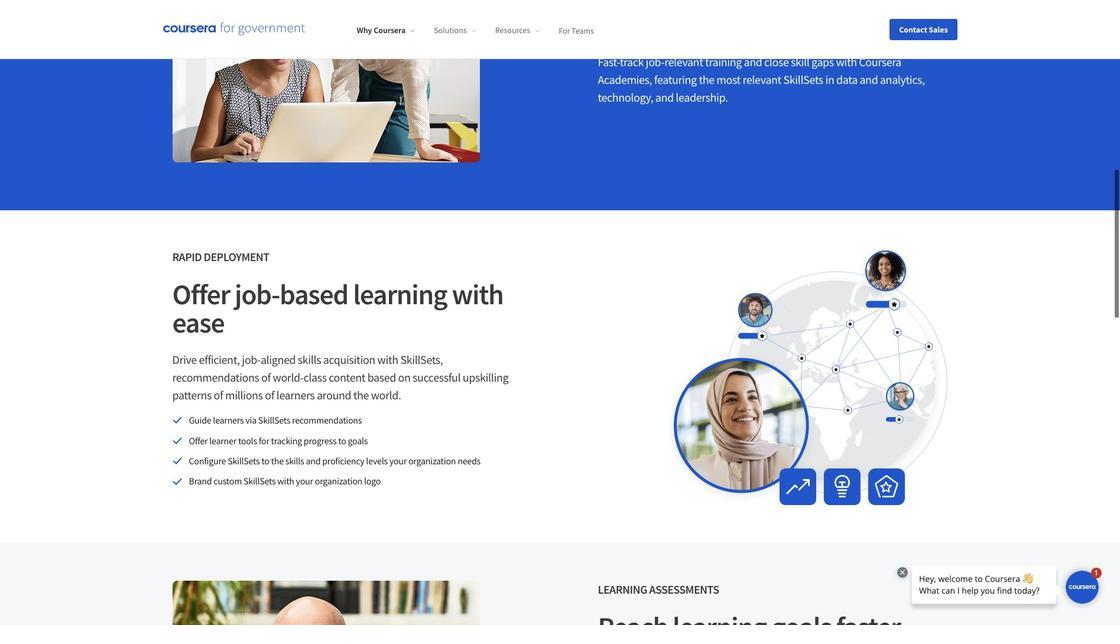 Task type: describe. For each thing, give the bounding box(es) containing it.
skillsets right custom
[[244, 476, 276, 487]]

assessments
[[650, 583, 719, 597]]

develop essential talent using learning content for 100+ skills mapped to more than 50 critical roles.
[[598, 10, 937, 42]]

using
[[713, 10, 738, 24]]

and left close
[[744, 55, 763, 69]]

featuring
[[654, 72, 697, 87]]

goals
[[348, 435, 368, 447]]

the inside fast-track job-relevant training and close skill gaps with coursera academies, featuring the most relevant skillsets in data and analytics, technology, and leadership.
[[699, 72, 715, 87]]

millions
[[225, 388, 263, 403]]

tracking
[[271, 435, 302, 447]]

skillsets up offer learner tools for tracking progress to goals
[[258, 415, 290, 426]]

skillsets down tools
[[228, 455, 260, 467]]

acquisition
[[323, 353, 375, 367]]

teams
[[572, 25, 594, 36]]

custom
[[214, 476, 242, 487]]

progress
[[304, 435, 337, 447]]

solutions link
[[434, 25, 476, 36]]

ease
[[172, 305, 224, 341]]

skills for drive efficient, job-aligned skills acquisition with skillsets, recommendations of world-class content based on successful upskilling patterns of millions of learners around the world.
[[298, 353, 321, 367]]

offer for offer job-based learning with ease
[[172, 277, 230, 312]]

fast-
[[598, 55, 620, 69]]

analytics,
[[880, 72, 925, 87]]

class
[[304, 370, 327, 385]]

of down "aligned"
[[261, 370, 271, 385]]

data
[[837, 72, 858, 87]]

0 horizontal spatial organization
[[315, 476, 363, 487]]

brand
[[189, 476, 212, 487]]

drive
[[172, 353, 197, 367]]

job- inside the offer job-based learning with ease
[[235, 277, 280, 312]]

based inside the offer job-based learning with ease
[[280, 277, 348, 312]]

learning inside develop essential talent using learning content for 100+ skills mapped to more than 50 critical roles.
[[741, 10, 779, 24]]

2 vertical spatial the
[[271, 455, 284, 467]]

drive efficient, job-aligned skills acquisition with skillsets, recommendations of world-class content based on successful upskilling patterns of millions of learners around the world.
[[172, 353, 509, 403]]

skills for configure skillsets to the skills and proficiency levels your organization needs
[[285, 455, 304, 467]]

0 horizontal spatial coursera
[[374, 25, 406, 36]]

skills inside develop essential talent using learning content for 100+ skills mapped to more than 50 critical roles.
[[860, 10, 883, 24]]

for teams link
[[559, 25, 594, 36]]

offer job-based learning with ease
[[172, 277, 503, 341]]

learners inside drive efficient, job-aligned skills acquisition with skillsets, recommendations of world-class content based on successful upskilling patterns of millions of learners around the world.
[[277, 388, 315, 403]]

for inside develop essential talent using learning content for 100+ skills mapped to more than 50 critical roles.
[[820, 10, 833, 24]]

close
[[765, 55, 789, 69]]

talent
[[683, 10, 711, 24]]

world.
[[371, 388, 401, 403]]

and right data
[[860, 72, 878, 87]]

learner
[[210, 435, 237, 447]]

sales
[[929, 24, 948, 35]]

content inside develop essential talent using learning content for 100+ skills mapped to more than 50 critical roles.
[[781, 10, 818, 24]]

offer for offer learner tools for tracking progress to goals
[[189, 435, 208, 447]]

on
[[398, 370, 411, 385]]

rapid deployment
[[172, 250, 269, 264]]

based inside drive efficient, job-aligned skills acquisition with skillsets, recommendations of world-class content based on successful upskilling patterns of millions of learners around the world.
[[368, 370, 396, 385]]

and down "featuring"
[[656, 90, 674, 105]]

fast-track job-relevant training and close skill gaps with coursera academies, featuring the most relevant skillsets in data and analytics, technology, and leadership.
[[598, 55, 925, 105]]

contact
[[900, 24, 928, 35]]

via
[[246, 415, 257, 426]]

efficient,
[[199, 353, 240, 367]]

training
[[706, 55, 742, 69]]

for teams
[[559, 25, 594, 36]]

track
[[620, 55, 644, 69]]

learning
[[598, 583, 648, 597]]

coursera inside fast-track job-relevant training and close skill gaps with coursera academies, featuring the most relevant skillsets in data and analytics, technology, and leadership.
[[859, 55, 902, 69]]

why coursera link
[[357, 25, 415, 36]]

tools
[[238, 435, 257, 447]]

patterns
[[172, 388, 212, 403]]



Task type: vqa. For each thing, say whether or not it's contained in the screenshot.
Career
no



Task type: locate. For each thing, give the bounding box(es) containing it.
your down configure skillsets to the skills and proficiency levels your organization needs
[[296, 476, 313, 487]]

0 horizontal spatial based
[[280, 277, 348, 312]]

skills up class
[[298, 353, 321, 367]]

mapped
[[885, 10, 925, 24]]

organization left needs
[[409, 455, 456, 467]]

0 horizontal spatial the
[[271, 455, 284, 467]]

0 vertical spatial based
[[280, 277, 348, 312]]

1 horizontal spatial the
[[353, 388, 369, 403]]

successful
[[413, 370, 461, 385]]

1 vertical spatial organization
[[315, 476, 363, 487]]

1 vertical spatial learners
[[213, 415, 244, 426]]

1 vertical spatial offer
[[189, 435, 208, 447]]

in
[[826, 72, 835, 87]]

solutions
[[434, 25, 467, 36]]

1 horizontal spatial your
[[390, 455, 407, 467]]

0 horizontal spatial relevant
[[665, 55, 703, 69]]

your
[[390, 455, 407, 467], [296, 476, 313, 487]]

job- inside fast-track job-relevant training and close skill gaps with coursera academies, featuring the most relevant skillsets in data and analytics, technology, and leadership.
[[646, 55, 665, 69]]

gaps
[[812, 55, 834, 69]]

job- right 'efficient,'
[[242, 353, 261, 367]]

skill
[[791, 55, 810, 69]]

upskilling
[[463, 370, 509, 385]]

0 horizontal spatial recommendations
[[172, 370, 259, 385]]

1 vertical spatial learning
[[353, 277, 447, 312]]

organization
[[409, 455, 456, 467], [315, 476, 363, 487]]

0 horizontal spatial to
[[262, 455, 269, 467]]

essential
[[639, 10, 681, 24]]

skills inside drive efficient, job-aligned skills acquisition with skillsets, recommendations of world-class content based on successful upskilling patterns of millions of learners around the world.
[[298, 353, 321, 367]]

1 vertical spatial relevant
[[743, 72, 782, 87]]

offer inside the offer job-based learning with ease
[[172, 277, 230, 312]]

job- right track
[[646, 55, 665, 69]]

relevant
[[665, 55, 703, 69], [743, 72, 782, 87]]

1 horizontal spatial for
[[820, 10, 833, 24]]

1 horizontal spatial recommendations
[[292, 415, 362, 426]]

2 vertical spatial to
[[262, 455, 269, 467]]

job- for aligned
[[242, 353, 261, 367]]

guide learners via skillsets recommendations
[[189, 415, 362, 426]]

job- down deployment
[[235, 277, 280, 312]]

learning
[[741, 10, 779, 24], [353, 277, 447, 312]]

1 horizontal spatial content
[[781, 10, 818, 24]]

contact sales button
[[890, 19, 958, 40]]

1 vertical spatial the
[[353, 388, 369, 403]]

relevant down close
[[743, 72, 782, 87]]

learning inside the offer job-based learning with ease
[[353, 277, 447, 312]]

recommendations
[[172, 370, 259, 385], [292, 415, 362, 426]]

for right tools
[[259, 435, 269, 447]]

1 vertical spatial job-
[[235, 277, 280, 312]]

brand custom skillsets with your organization logo
[[189, 476, 381, 487]]

content
[[781, 10, 818, 24], [329, 370, 365, 385]]

aligned
[[261, 353, 296, 367]]

why
[[357, 25, 372, 36]]

1 horizontal spatial coursera
[[859, 55, 902, 69]]

contact sales
[[900, 24, 948, 35]]

job- for relevant
[[646, 55, 665, 69]]

content inside drive efficient, job-aligned skills acquisition with skillsets, recommendations of world-class content based on successful upskilling patterns of millions of learners around the world.
[[329, 370, 365, 385]]

the left the world.
[[353, 388, 369, 403]]

0 vertical spatial relevant
[[665, 55, 703, 69]]

relevant up "featuring"
[[665, 55, 703, 69]]

0 vertical spatial offer
[[172, 277, 230, 312]]

leadership.
[[676, 90, 728, 105]]

0 vertical spatial skills
[[860, 10, 883, 24]]

critical
[[663, 27, 695, 42]]

50
[[649, 27, 661, 42]]

most
[[717, 72, 741, 87]]

skillsets down "skill"
[[784, 72, 824, 87]]

1 vertical spatial for
[[259, 435, 269, 447]]

for left 100+ at the right of the page
[[820, 10, 833, 24]]

and
[[744, 55, 763, 69], [860, 72, 878, 87], [656, 90, 674, 105], [306, 455, 321, 467]]

proficiency
[[322, 455, 365, 467]]

0 vertical spatial to
[[928, 10, 937, 24]]

the
[[699, 72, 715, 87], [353, 388, 369, 403], [271, 455, 284, 467]]

your right levels
[[390, 455, 407, 467]]

0 vertical spatial organization
[[409, 455, 456, 467]]

0 vertical spatial content
[[781, 10, 818, 24]]

recommendations up progress
[[292, 415, 362, 426]]

1 vertical spatial based
[[368, 370, 396, 385]]

0 vertical spatial the
[[699, 72, 715, 87]]

logo
[[364, 476, 381, 487]]

1 horizontal spatial relevant
[[743, 72, 782, 87]]

to inside develop essential talent using learning content for 100+ skills mapped to more than 50 critical roles.
[[928, 10, 937, 24]]

roles.
[[697, 27, 722, 42]]

based
[[280, 277, 348, 312], [368, 370, 396, 385]]

skills
[[860, 10, 883, 24], [298, 353, 321, 367], [285, 455, 304, 467]]

2 horizontal spatial the
[[699, 72, 715, 87]]

coursera right "why"
[[374, 25, 406, 36]]

resources link
[[495, 25, 540, 36]]

around
[[317, 388, 351, 403]]

to left goals
[[338, 435, 346, 447]]

0 horizontal spatial for
[[259, 435, 269, 447]]

for
[[559, 25, 570, 36]]

of left the millions
[[214, 388, 223, 403]]

more
[[598, 27, 623, 42]]

with inside drive efficient, job-aligned skills acquisition with skillsets, recommendations of world-class content based on successful upskilling patterns of millions of learners around the world.
[[378, 353, 398, 367]]

learners
[[277, 388, 315, 403], [213, 415, 244, 426]]

to
[[928, 10, 937, 24], [338, 435, 346, 447], [262, 455, 269, 467]]

guide
[[189, 415, 211, 426]]

offer down rapid at the top left
[[172, 277, 230, 312]]

than
[[625, 27, 647, 42]]

job-
[[646, 55, 665, 69], [235, 277, 280, 312], [242, 353, 261, 367]]

1 horizontal spatial learning
[[741, 10, 779, 24]]

0 horizontal spatial content
[[329, 370, 365, 385]]

0 vertical spatial job-
[[646, 55, 665, 69]]

recommendations down 'efficient,'
[[172, 370, 259, 385]]

1 vertical spatial your
[[296, 476, 313, 487]]

0 vertical spatial learners
[[277, 388, 315, 403]]

develop
[[598, 10, 637, 24]]

1 horizontal spatial based
[[368, 370, 396, 385]]

organization down configure skillsets to the skills and proficiency levels your organization needs
[[315, 476, 363, 487]]

0 horizontal spatial learning
[[353, 277, 447, 312]]

offer down guide
[[189, 435, 208, 447]]

rapid
[[172, 250, 202, 264]]

the down offer learner tools for tracking progress to goals
[[271, 455, 284, 467]]

the inside drive efficient, job-aligned skills acquisition with skillsets, recommendations of world-class content based on successful upskilling patterns of millions of learners around the world.
[[353, 388, 369, 403]]

2 horizontal spatial to
[[928, 10, 937, 24]]

of
[[261, 370, 271, 385], [214, 388, 223, 403], [265, 388, 274, 403]]

to right mapped
[[928, 10, 937, 24]]

why coursera
[[357, 25, 406, 36]]

offer learner tools for tracking progress to goals
[[189, 435, 368, 447]]

content down acquisition
[[329, 370, 365, 385]]

0 vertical spatial coursera
[[374, 25, 406, 36]]

to down offer learner tools for tracking progress to goals
[[262, 455, 269, 467]]

offer
[[172, 277, 230, 312], [189, 435, 208, 447]]

configure skillsets to the skills and proficiency levels your organization needs
[[189, 455, 481, 467]]

1 vertical spatial content
[[329, 370, 365, 385]]

coursera
[[374, 25, 406, 36], [859, 55, 902, 69]]

learners down world-
[[277, 388, 315, 403]]

academies,
[[598, 72, 652, 87]]

1 horizontal spatial learners
[[277, 388, 315, 403]]

0 horizontal spatial your
[[296, 476, 313, 487]]

resources
[[495, 25, 531, 36]]

skills right 100+ at the right of the page
[[860, 10, 883, 24]]

0 vertical spatial your
[[390, 455, 407, 467]]

0 vertical spatial for
[[820, 10, 833, 24]]

for
[[820, 10, 833, 24], [259, 435, 269, 447]]

close skills gaps image
[[172, 0, 480, 163]]

learners up learner
[[213, 415, 244, 426]]

2 vertical spatial skills
[[285, 455, 304, 467]]

job- inside drive efficient, job-aligned skills acquisition with skillsets, recommendations of world-class content based on successful upskilling patterns of millions of learners around the world.
[[242, 353, 261, 367]]

1 vertical spatial to
[[338, 435, 346, 447]]

skillsets,
[[401, 353, 443, 367]]

learning assessments
[[598, 583, 719, 597]]

with
[[836, 55, 857, 69], [452, 277, 503, 312], [378, 353, 398, 367], [278, 476, 294, 487]]

1 vertical spatial skills
[[298, 353, 321, 367]]

skillsets inside fast-track job-relevant training and close skill gaps with coursera academies, featuring the most relevant skillsets in data and analytics, technology, and leadership.
[[784, 72, 824, 87]]

coursera for government image
[[163, 22, 305, 36]]

content up "skill"
[[781, 10, 818, 24]]

1 vertical spatial coursera
[[859, 55, 902, 69]]

skillsets
[[784, 72, 824, 87], [258, 415, 290, 426], [228, 455, 260, 467], [244, 476, 276, 487]]

with inside the offer job-based learning with ease
[[452, 277, 503, 312]]

configure
[[189, 455, 226, 467]]

100+
[[835, 10, 858, 24]]

1 horizontal spatial to
[[338, 435, 346, 447]]

coursera up analytics,
[[859, 55, 902, 69]]

2 vertical spatial job-
[[242, 353, 261, 367]]

0 vertical spatial recommendations
[[172, 370, 259, 385]]

technology,
[[598, 90, 654, 105]]

illustration of coursera's skillsets image
[[667, 248, 948, 506]]

0 horizontal spatial learners
[[213, 415, 244, 426]]

1 vertical spatial recommendations
[[292, 415, 362, 426]]

of right the millions
[[265, 388, 274, 403]]

0 vertical spatial learning
[[741, 10, 779, 24]]

skills down "tracking"
[[285, 455, 304, 467]]

recommendations inside drive efficient, job-aligned skills acquisition with skillsets, recommendations of world-class content based on successful upskilling patterns of millions of learners around the world.
[[172, 370, 259, 385]]

deployment
[[204, 250, 269, 264]]

and down progress
[[306, 455, 321, 467]]

world-
[[273, 370, 304, 385]]

the up leadership.
[[699, 72, 715, 87]]

with inside fast-track job-relevant training and close skill gaps with coursera academies, featuring the most relevant skillsets in data and analytics, technology, and leadership.
[[836, 55, 857, 69]]

needs
[[458, 455, 481, 467]]

1 horizontal spatial organization
[[409, 455, 456, 467]]

levels
[[366, 455, 388, 467]]



